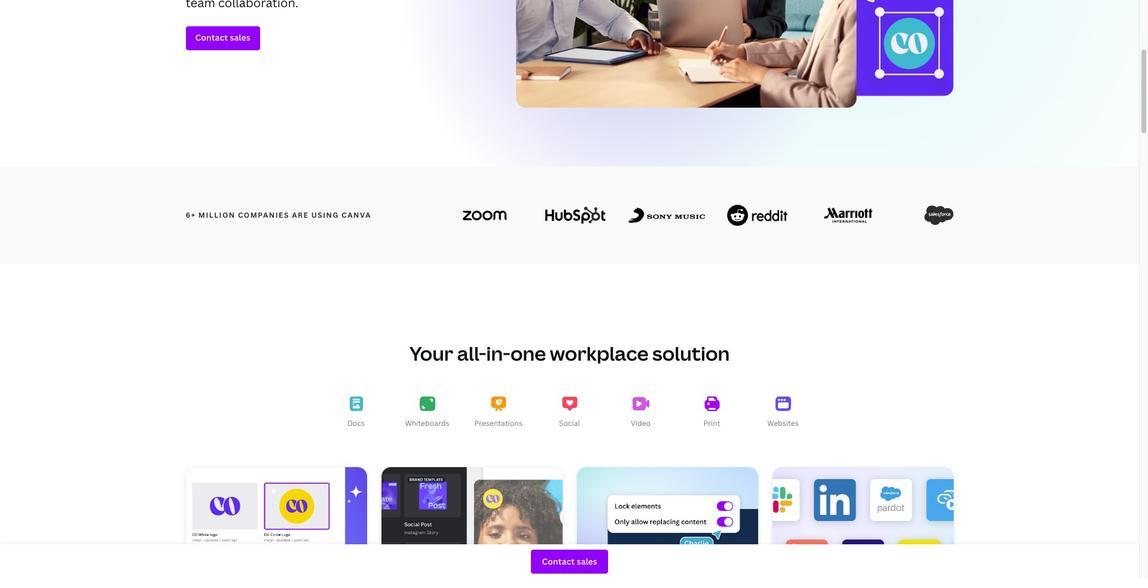 Task type: locate. For each thing, give the bounding box(es) containing it.
6+
[[186, 210, 196, 220]]

contact sales link
[[186, 26, 260, 50]]

reddit image
[[727, 205, 788, 226]]

video
[[631, 418, 651, 428]]

in-
[[487, 340, 511, 366]]

whiteboards
[[405, 418, 450, 428]]

salesforce image
[[925, 205, 954, 225]]

zoom image
[[463, 210, 506, 220]]

sales
[[230, 32, 250, 43]]

canva
[[342, 210, 371, 220]]

websites
[[768, 418, 799, 428]]

are
[[292, 210, 309, 220]]

hubspot image
[[546, 207, 606, 224]]

marriott image
[[825, 208, 873, 223]]

print
[[704, 418, 721, 428]]

workplace
[[550, 340, 649, 366]]

your
[[410, 340, 453, 366]]

social
[[559, 418, 580, 428]]

solution
[[653, 340, 730, 366]]

contact
[[195, 32, 228, 43]]



Task type: describe. For each thing, give the bounding box(es) containing it.
one
[[511, 340, 546, 366]]

sony music image
[[628, 207, 705, 223]]

all-
[[457, 340, 487, 366]]

companies
[[238, 210, 289, 220]]

your all-in-one workplace solution
[[410, 340, 730, 366]]

docs
[[348, 418, 365, 428]]

million
[[199, 210, 236, 220]]

6+ million companies are using canva
[[186, 210, 371, 220]]

contact sales
[[195, 32, 250, 43]]

using
[[312, 210, 339, 220]]

three office workers sitting around a meeting table with graphics overlayed around them showing three names in colourful cursors collaboratively working on a digital document. image
[[516, 0, 954, 108]]

presentations
[[475, 418, 523, 428]]



Task type: vqa. For each thing, say whether or not it's contained in the screenshot.
solution on the right bottom
yes



